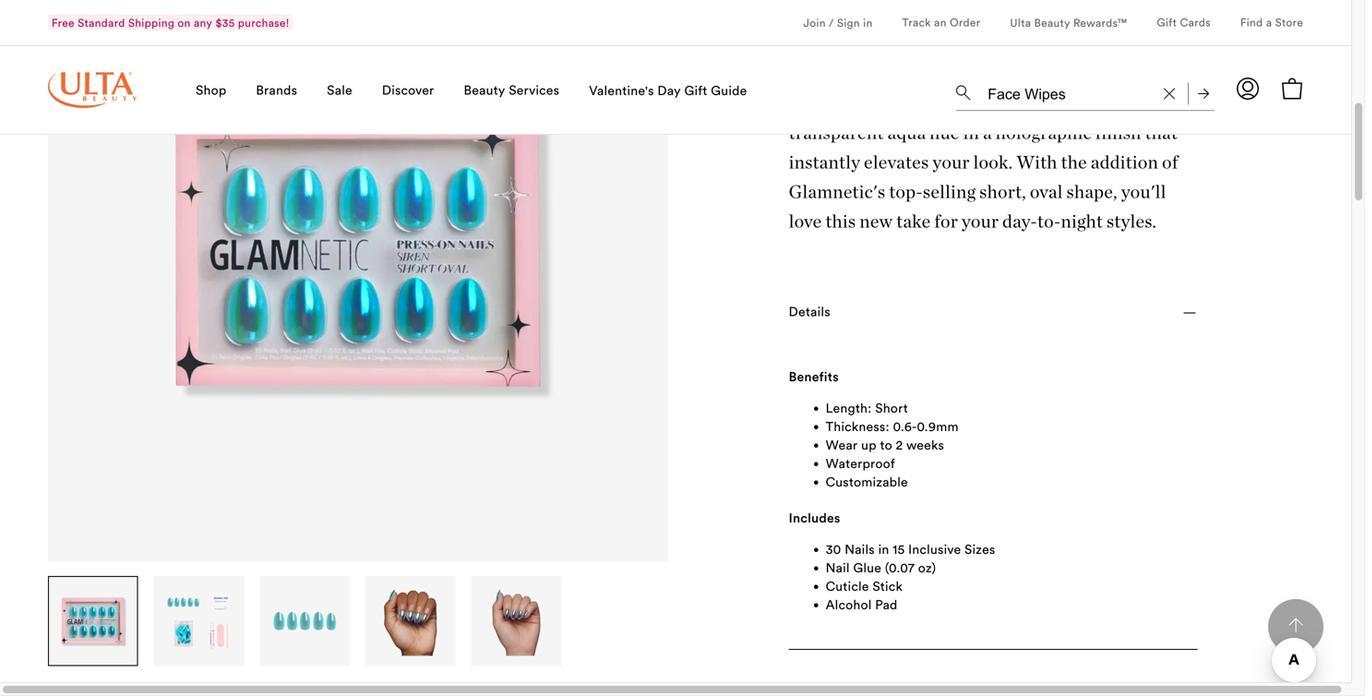 Task type: vqa. For each thing, say whether or not it's contained in the screenshot.
text box
no



Task type: locate. For each thing, give the bounding box(es) containing it.
set.
[[954, 92, 984, 114]]

0 vertical spatial beauty
[[1035, 16, 1071, 30]]

styles.
[[1107, 210, 1157, 232]]

gift right day
[[685, 82, 708, 99]]

the
[[1062, 62, 1089, 85], [1061, 151, 1088, 173]]

thickness:
[[826, 418, 890, 435]]

glamnetic siren press-on nails #4 image
[[376, 587, 446, 656]]

track
[[903, 15, 931, 29]]

ulta
[[1010, 16, 1032, 30]]

beauty right the ulta
[[1035, 16, 1071, 30]]

2 horizontal spatial a
[[1267, 15, 1273, 29]]

discover button
[[382, 45, 434, 135]]

valentine's
[[589, 82, 654, 99]]

/
[[829, 16, 834, 30]]

discover
[[382, 82, 434, 98]]

0 vertical spatial gift
[[1157, 15, 1177, 29]]

nail
[[916, 92, 950, 114], [826, 559, 850, 576]]

3 / 5 group
[[260, 576, 351, 667]]

0 horizontal spatial gift
[[685, 82, 708, 99]]

1 vertical spatial your
[[933, 151, 970, 173]]

1 vertical spatial in
[[964, 122, 980, 144]]

features
[[1070, 92, 1135, 114]]

in inside button
[[863, 16, 873, 30]]

rewards™
[[1074, 16, 1128, 30]]

0 vertical spatial nail
[[916, 92, 950, 114]]

length: short thickness: 0.6-0.9mm wear up to 2 weeks waterproof customizable
[[826, 400, 959, 491]]

0 vertical spatial in
[[863, 16, 873, 30]]

0.6-
[[893, 418, 917, 435]]

in left 15
[[879, 541, 890, 558]]

love
[[789, 210, 822, 232]]

order
[[950, 15, 981, 29]]

nail down "30" on the bottom right of page
[[826, 559, 850, 576]]

transparent
[[789, 122, 884, 144]]

1 horizontal spatial in
[[879, 541, 890, 558]]

1 horizontal spatial beauty
[[1035, 16, 1071, 30]]

2 / 5 group
[[154, 576, 245, 667]]

1 vertical spatial beauty
[[464, 82, 506, 98]]

None search field
[[957, 70, 1215, 114]]

1 vertical spatial nail
[[826, 559, 850, 576]]

stick
[[873, 578, 903, 595]]

addition
[[1091, 151, 1159, 173]]

1 vertical spatial glamnetic siren press-on nails #1 image
[[58, 587, 128, 656]]

benefits
[[789, 369, 839, 385]]

2 vertical spatial in
[[879, 541, 890, 558]]

submit image
[[1198, 88, 1210, 99]]

brands button
[[256, 45, 297, 135]]

the right with
[[1062, 62, 1089, 85]]

in right hue
[[964, 122, 980, 144]]

glamnetic siren press-on nails #1 image inside 1 / 5 group
[[58, 587, 128, 656]]

1 horizontal spatial a
[[1139, 92, 1148, 114]]

ulta beauty rewards™ button
[[1010, 0, 1128, 45]]

1 horizontal spatial nail
[[916, 92, 950, 114]]

0 vertical spatial glamnetic siren press-on nails #1 image
[[48, 0, 668, 562]]

your
[[862, 62, 899, 85], [933, 151, 970, 173], [962, 210, 999, 232]]

0 horizontal spatial in
[[863, 16, 873, 30]]

track an order
[[903, 15, 981, 29]]

1 vertical spatial a
[[1139, 92, 1148, 114]]

gift inside the gift cards link
[[1157, 15, 1177, 29]]

1 horizontal spatial gift
[[1157, 15, 1177, 29]]

your up press- at the right
[[862, 62, 899, 85]]

press-
[[836, 92, 888, 114]]

inclusive
[[909, 541, 961, 558]]

glamnetic siren press-on nails #1 image
[[48, 0, 668, 562], [58, 587, 128, 656]]

short,
[[980, 181, 1027, 203]]

to-
[[1038, 210, 1061, 232]]

cuticle
[[826, 578, 869, 595]]

brands
[[256, 82, 297, 98]]

you'll
[[1122, 181, 1167, 203]]

beauty inside "ulta beauty rewards™" button
[[1035, 16, 1071, 30]]

alcohol
[[826, 596, 872, 613]]

glue
[[854, 559, 882, 576]]

glamnetic siren press-on nails #5 image
[[482, 587, 552, 656]]

sale button
[[327, 45, 353, 135]]

in
[[863, 16, 873, 30], [964, 122, 980, 144], [879, 541, 890, 558]]

mani
[[978, 62, 1019, 85]]

look.
[[974, 151, 1013, 173]]

waterproof
[[826, 455, 896, 472]]

in inside the "30 nails in 15 inclusive sizes nail glue (0.07 oz) cuticle stick alcohol pad"
[[879, 541, 890, 558]]

gift cards link
[[1157, 15, 1211, 32]]

find
[[1241, 15, 1264, 29]]

beauty left services at the top left of page
[[464, 82, 506, 98]]

this
[[826, 210, 856, 232]]

short
[[876, 400, 909, 417]]

length:
[[826, 400, 872, 417]]

your up selling
[[933, 151, 970, 173]]

beauty
[[1035, 16, 1071, 30], [464, 82, 506, 98]]

this
[[988, 92, 1024, 114]]

find a store link
[[1241, 15, 1304, 32]]

in right sign
[[863, 16, 873, 30]]

top-
[[889, 181, 923, 203]]

$35
[[215, 16, 235, 30]]

nail inside upgrade your everyday mani with the captivating siren press-on nail set. this style features a semi- transparent aqua hue in a holographic finish that instantly elevates your look. with the addition of glamnetic's top-selling short, oval shape, you'll love this new take for your day-to-night styles.
[[916, 92, 950, 114]]

selling
[[923, 181, 976, 203]]

wear
[[826, 437, 858, 454]]

2 horizontal spatial in
[[964, 122, 980, 144]]

0 horizontal spatial nail
[[826, 559, 850, 576]]

back to top image
[[1289, 618, 1304, 633]]

your right for
[[962, 210, 999, 232]]

join
[[804, 16, 826, 30]]

cards
[[1180, 15, 1211, 29]]

15
[[893, 541, 905, 558]]

glamnetic siren press-on nails #2 image
[[164, 587, 234, 656]]

a up look.
[[983, 122, 992, 144]]

beauty services button
[[464, 45, 560, 135]]

upgrade
[[789, 62, 858, 85]]

2
[[896, 437, 903, 454]]

with
[[1023, 62, 1059, 85]]

1 vertical spatial gift
[[685, 82, 708, 99]]

in inside upgrade your everyday mani with the captivating siren press-on nail set. this style features a semi- transparent aqua hue in a holographic finish that instantly elevates your look. with the addition of glamnetic's top-selling short, oval shape, you'll love this new take for your day-to-night styles.
[[964, 122, 980, 144]]

2 vertical spatial your
[[962, 210, 999, 232]]

2 vertical spatial a
[[983, 122, 992, 144]]

the up shape,
[[1061, 151, 1088, 173]]

nail down the everyday at the top of page
[[916, 92, 950, 114]]

a left clear search image
[[1139, 92, 1148, 114]]

gift left the cards
[[1157, 15, 1177, 29]]

0 vertical spatial a
[[1267, 15, 1273, 29]]

a
[[1267, 15, 1273, 29], [1139, 92, 1148, 114], [983, 122, 992, 144]]

upgrade your everyday mani with the captivating siren press-on nail set. this style features a semi- transparent aqua hue in a holographic finish that instantly elevates your look. with the addition of glamnetic's top-selling short, oval shape, you'll love this new take for your day-to-night styles.
[[789, 62, 1197, 232]]

0 horizontal spatial beauty
[[464, 82, 506, 98]]

join / sign in button
[[804, 0, 873, 45]]

pad
[[876, 596, 898, 613]]

gift
[[1157, 15, 1177, 29], [685, 82, 708, 99]]

a right "find" at top
[[1267, 15, 1273, 29]]

night
[[1061, 210, 1103, 232]]

purchase!
[[238, 16, 290, 30]]



Task type: describe. For each thing, give the bounding box(es) containing it.
sign
[[837, 16, 860, 30]]

1 vertical spatial the
[[1061, 151, 1088, 173]]

a inside 'link'
[[1267, 15, 1273, 29]]

on
[[888, 92, 913, 114]]

valentine's day gift guide link
[[589, 82, 747, 101]]

captivating
[[1092, 62, 1182, 85]]

Search products and more search field
[[986, 74, 1153, 106]]

any
[[194, 16, 212, 30]]

with
[[1017, 151, 1058, 173]]

siren
[[789, 92, 832, 114]]

finish
[[1096, 122, 1142, 144]]

standard
[[78, 16, 125, 30]]

of
[[1163, 151, 1179, 173]]

up
[[861, 437, 877, 454]]

find a store
[[1241, 15, 1304, 29]]

gift inside valentine's day gift guide link
[[685, 82, 708, 99]]

elevates
[[864, 151, 929, 173]]

everyday
[[902, 62, 974, 85]]

gift cards
[[1157, 15, 1211, 29]]

5 / 5 group
[[472, 576, 563, 667]]

guide
[[711, 82, 747, 99]]

0 items in bag image
[[1282, 77, 1304, 100]]

shape,
[[1067, 181, 1118, 203]]

includes
[[789, 510, 841, 526]]

(0.07
[[885, 559, 915, 576]]

new
[[860, 210, 893, 232]]

customizable
[[826, 474, 908, 491]]

to
[[880, 437, 893, 454]]

join / sign in
[[804, 16, 873, 30]]

hue
[[930, 122, 960, 144]]

sizes
[[965, 541, 996, 558]]

for
[[935, 210, 958, 232]]

nail inside the "30 nails in 15 inclusive sizes nail glue (0.07 oz) cuticle stick alcohol pad"
[[826, 559, 850, 576]]

free
[[52, 16, 75, 30]]

0.9mm
[[917, 418, 959, 435]]

oval
[[1030, 181, 1063, 203]]

beauty inside beauty services button
[[464, 82, 506, 98]]

4 / 5 group
[[366, 576, 457, 667]]

clear search image
[[1164, 88, 1175, 99]]

shop button
[[196, 45, 227, 135]]

instantly
[[789, 151, 861, 173]]

glamnetic's
[[789, 181, 886, 203]]

weeks
[[907, 437, 945, 454]]

shop
[[196, 82, 227, 98]]

0 vertical spatial your
[[862, 62, 899, 85]]

0 vertical spatial the
[[1062, 62, 1089, 85]]

glamnetic siren press-on nails #3 image
[[270, 587, 340, 656]]

sale
[[327, 82, 353, 98]]

free standard shipping on any $35 purchase!
[[52, 16, 290, 30]]

details
[[789, 303, 831, 320]]

style
[[1028, 92, 1066, 114]]

product images carousel region
[[48, 0, 668, 668]]

1 / 5 group
[[48, 576, 139, 667]]

aqua
[[888, 122, 926, 144]]

holographic
[[996, 122, 1092, 144]]

track an order link
[[903, 15, 981, 32]]

day
[[658, 82, 681, 99]]

30 nails in 15 inclusive sizes nail glue (0.07 oz) cuticle stick alcohol pad
[[826, 541, 996, 613]]

beauty services
[[464, 82, 560, 98]]

store
[[1276, 15, 1304, 29]]

shipping
[[128, 16, 175, 30]]

on
[[178, 16, 191, 30]]

take
[[897, 210, 931, 232]]

go to ulta beauty homepage image
[[48, 72, 137, 108]]

nails
[[845, 541, 875, 558]]

0 horizontal spatial a
[[983, 122, 992, 144]]

ulta beauty rewards™
[[1010, 16, 1128, 30]]

that
[[1145, 122, 1178, 144]]

an
[[934, 15, 947, 29]]

log in to your ulta account image
[[1237, 77, 1259, 100]]

oz)
[[919, 559, 936, 576]]

valentine's day gift guide
[[589, 82, 747, 99]]

day-
[[1003, 210, 1038, 232]]



